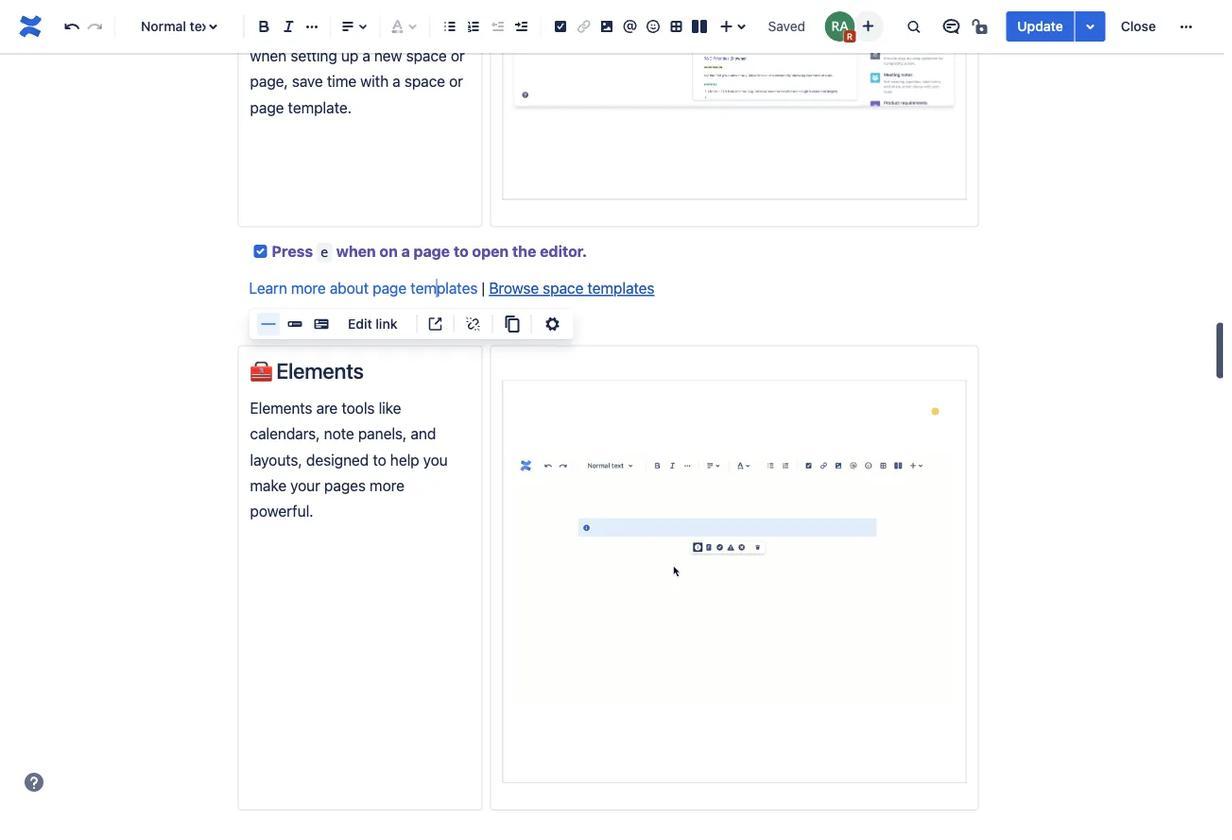 Task type: locate. For each thing, give the bounding box(es) containing it.
0 vertical spatial more
[[291, 280, 326, 298]]

table image
[[665, 15, 688, 38]]

2 horizontal spatial page
[[414, 242, 450, 260]]

are
[[316, 399, 338, 417]]

if
[[250, 21, 259, 39]]

e
[[321, 245, 329, 260]]

a right with
[[393, 72, 401, 90]]

1 vertical spatial elements
[[250, 399, 312, 417]]

if you're not sure where to start when setting up a new space or page, save time with a space or page template.
[[250, 21, 469, 116]]

1 horizontal spatial a
[[393, 72, 401, 90]]

0 vertical spatial space
[[406, 47, 447, 65]]

when inside if you're not sure where to start when setting up a new space or page, save time with a space or page template.
[[250, 47, 287, 65]]

adjust update settings image
[[1079, 15, 1102, 38]]

more up card icon
[[291, 280, 326, 298]]

space down editor.
[[543, 280, 584, 298]]

pages
[[324, 477, 366, 495]]

2 vertical spatial page
[[373, 280, 407, 298]]

to left start
[[414, 21, 427, 39]]

edit
[[348, 316, 372, 332]]

when right e
[[336, 242, 376, 260]]

and
[[411, 425, 436, 443]]

more inside elements are tools like calendars, note panels, and layouts, designed to help you make your pages more powerful.
[[370, 477, 405, 495]]

a
[[362, 47, 370, 65], [393, 72, 401, 90], [401, 242, 410, 260]]

page inside if you're not sure where to start when setting up a new space or page, save time with a space or page template.
[[250, 98, 284, 116]]

update
[[1018, 18, 1063, 34]]

1 vertical spatial or
[[449, 72, 463, 90]]

page up learn more about page templates | browse space templates
[[414, 242, 450, 260]]

2 vertical spatial to
[[373, 451, 386, 469]]

find and replace image
[[902, 15, 925, 38]]

on
[[380, 242, 398, 260]]

space down start
[[406, 47, 447, 65]]

when
[[250, 47, 287, 65], [336, 242, 376, 260]]

new
[[374, 47, 402, 65]]

time
[[327, 72, 357, 90]]

browse space templates link
[[489, 280, 655, 298]]

2 vertical spatial space
[[543, 280, 584, 298]]

0 vertical spatial when
[[250, 47, 287, 65]]

italic ⌘i image
[[277, 15, 300, 38]]

0 horizontal spatial a
[[362, 47, 370, 65]]

1 horizontal spatial more
[[370, 477, 405, 495]]

elements up calendars,
[[250, 399, 312, 417]]

0 vertical spatial page
[[250, 98, 284, 116]]

2 vertical spatial a
[[401, 242, 410, 260]]

tools
[[342, 399, 375, 417]]

you're
[[263, 21, 305, 39]]

0 vertical spatial to
[[414, 21, 427, 39]]

edit link button
[[337, 313, 409, 336]]

0 horizontal spatial page
[[250, 98, 284, 116]]

1 horizontal spatial when
[[336, 242, 376, 260]]

1 vertical spatial when
[[336, 242, 376, 260]]

|
[[482, 280, 485, 298]]

elements up are
[[276, 358, 364, 383]]

comment icon image
[[940, 15, 963, 38]]

0 horizontal spatial to
[[373, 451, 386, 469]]

🧰
[[250, 358, 272, 383]]

more
[[291, 280, 326, 298], [370, 477, 405, 495]]

to left open
[[454, 242, 469, 260]]

to left help
[[373, 451, 386, 469]]

2 horizontal spatial to
[[454, 242, 469, 260]]

0 horizontal spatial templates
[[411, 280, 478, 298]]

normal text
[[141, 18, 214, 34]]

learn
[[249, 280, 287, 298]]

update button
[[1006, 11, 1075, 42]]

page
[[250, 98, 284, 116], [414, 242, 450, 260], [373, 280, 407, 298]]

or
[[451, 47, 465, 65], [449, 72, 463, 90]]

0 horizontal spatial when
[[250, 47, 287, 65]]

a right on
[[401, 242, 410, 260]]

more image
[[1175, 15, 1198, 38]]

align left image
[[337, 15, 359, 38]]

undo ⌘z image
[[61, 15, 83, 38]]

outdent ⇧tab image
[[486, 15, 509, 38]]

elements
[[276, 358, 364, 383], [250, 399, 312, 417]]

about
[[330, 280, 369, 298]]

to
[[414, 21, 427, 39], [454, 242, 469, 260], [373, 451, 386, 469]]

confluence image
[[15, 11, 45, 42]]

to inside elements are tools like calendars, note panels, and layouts, designed to help you make your pages more powerful.
[[373, 451, 386, 469]]

numbered list ⌘⇧7 image
[[462, 15, 485, 38]]

1 horizontal spatial page
[[373, 280, 407, 298]]

1 vertical spatial more
[[370, 477, 405, 495]]

1 horizontal spatial to
[[414, 21, 427, 39]]

learn more about page templates link
[[249, 280, 478, 298]]

action item image
[[549, 15, 572, 38]]

page up link
[[373, 280, 407, 298]]

normal
[[141, 18, 186, 34]]

card image
[[310, 313, 333, 336]]

confluence image
[[15, 11, 45, 42]]

url image
[[257, 313, 280, 336]]

0 horizontal spatial more
[[291, 280, 326, 298]]

setting
[[291, 47, 337, 65]]

space right with
[[404, 72, 445, 90]]

a right up at the left
[[362, 47, 370, 65]]

press e when on a page to open the editor.
[[272, 242, 587, 260]]

space
[[406, 47, 447, 65], [404, 72, 445, 90], [543, 280, 584, 298]]

1 horizontal spatial templates
[[588, 280, 655, 298]]

templates
[[411, 280, 478, 298], [588, 280, 655, 298]]

edit link
[[348, 316, 398, 332]]

close
[[1121, 18, 1156, 34]]

ruby anderson image
[[825, 11, 855, 42]]

elements inside elements are tools like calendars, note panels, and layouts, designed to help you make your pages more powerful.
[[250, 399, 312, 417]]

no restrictions image
[[970, 15, 993, 38]]

page down page,
[[250, 98, 284, 116]]

more down help
[[370, 477, 405, 495]]

help
[[390, 451, 419, 469]]

link image
[[572, 15, 595, 38]]

0 vertical spatial or
[[451, 47, 465, 65]]

1 templates from the left
[[411, 280, 478, 298]]

editor.
[[540, 242, 587, 260]]

when up page,
[[250, 47, 287, 65]]



Task type: vqa. For each thing, say whether or not it's contained in the screenshot.
SPACE element
no



Task type: describe. For each thing, give the bounding box(es) containing it.
to inside if you're not sure where to start when setting up a new space or page, save time with a space or page template.
[[414, 21, 427, 39]]

open
[[472, 242, 509, 260]]

unlink image
[[462, 313, 485, 336]]

save
[[292, 72, 323, 90]]

1 vertical spatial space
[[404, 72, 445, 90]]

mention image
[[619, 15, 641, 38]]

like
[[379, 399, 401, 417]]

0 vertical spatial elements
[[276, 358, 364, 383]]

more formatting image
[[300, 15, 323, 38]]

copy image
[[501, 313, 523, 336]]

browse
[[489, 280, 539, 298]]

powerful.
[[250, 503, 313, 521]]

where
[[368, 21, 410, 39]]

help image
[[23, 771, 45, 794]]

0 vertical spatial a
[[362, 47, 370, 65]]

1 vertical spatial page
[[414, 242, 450, 260]]

go to link preferences image
[[541, 313, 564, 336]]

press
[[272, 242, 313, 260]]

🧰 elements
[[250, 358, 364, 383]]

2 templates from the left
[[588, 280, 655, 298]]

invite to edit image
[[857, 15, 880, 37]]

up
[[341, 47, 359, 65]]

2 horizontal spatial a
[[401, 242, 410, 260]]

link
[[376, 316, 398, 332]]

your
[[290, 477, 320, 495]]

bold ⌘b image
[[253, 15, 276, 38]]

indent tab image
[[510, 15, 533, 38]]

not
[[309, 21, 331, 39]]

add image, video, or file image
[[596, 15, 618, 38]]

layouts image
[[688, 15, 711, 38]]

start
[[431, 21, 462, 39]]

make
[[250, 477, 287, 495]]

1 vertical spatial to
[[454, 242, 469, 260]]

open link in a new tab image
[[427, 313, 444, 336]]

inline image
[[284, 313, 306, 336]]

calendars,
[[250, 425, 320, 443]]

sure
[[335, 21, 364, 39]]

the
[[512, 242, 536, 260]]

elements are tools like calendars, note panels, and layouts, designed to help you make your pages more powerful.
[[250, 399, 452, 521]]

layouts,
[[250, 451, 302, 469]]

saved
[[768, 18, 806, 34]]

learn more about page templates | browse space templates
[[249, 280, 655, 298]]

emoji image
[[642, 15, 665, 38]]

1 vertical spatial a
[[393, 72, 401, 90]]

text
[[190, 18, 214, 34]]

close button
[[1110, 11, 1168, 42]]

bullet list ⌘⇧8 image
[[439, 15, 461, 38]]

template.
[[288, 98, 352, 116]]

normal text button
[[122, 6, 236, 47]]

with
[[360, 72, 389, 90]]

page,
[[250, 72, 288, 90]]

note
[[324, 425, 354, 443]]

redo ⌘⇧z image
[[84, 15, 106, 38]]

you
[[423, 451, 448, 469]]

panels,
[[358, 425, 407, 443]]

designed
[[306, 451, 369, 469]]



